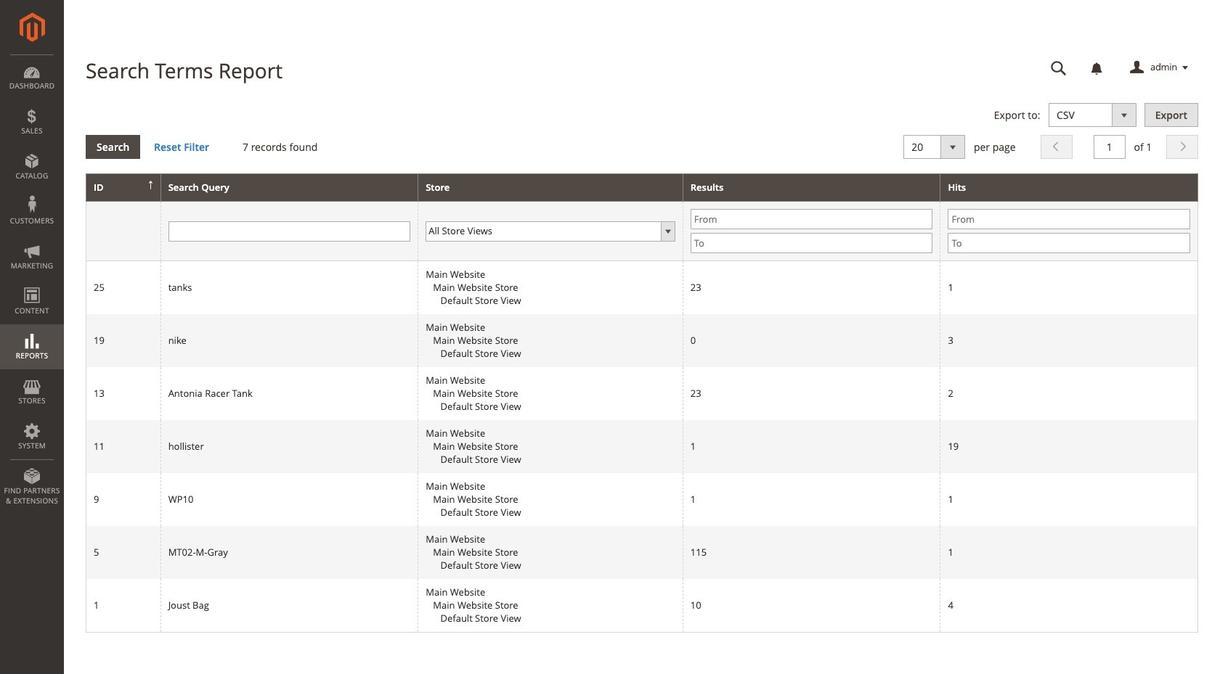 Task type: locate. For each thing, give the bounding box(es) containing it.
To text field
[[690, 233, 933, 254]]

menu bar
[[0, 54, 64, 514]]

From text field
[[690, 209, 933, 230]]

From text field
[[948, 209, 1190, 230]]

None text field
[[1041, 55, 1077, 81], [168, 221, 410, 242], [1041, 55, 1077, 81], [168, 221, 410, 242]]

None text field
[[1094, 135, 1126, 159]]



Task type: describe. For each thing, give the bounding box(es) containing it.
magento admin panel image
[[19, 12, 45, 42]]

To text field
[[948, 233, 1190, 254]]



